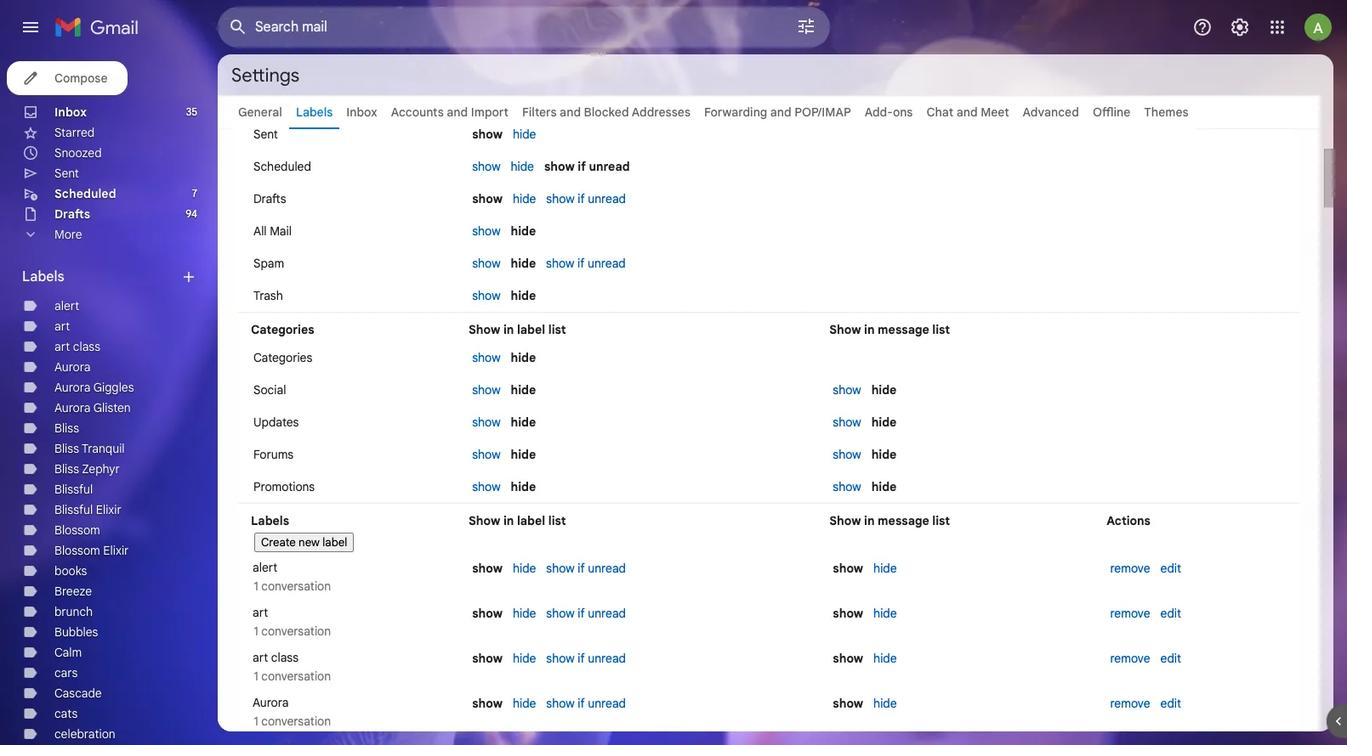 Task type: describe. For each thing, give the bounding box(es) containing it.
remove link for alert 1 conversation
[[1110, 561, 1150, 577]]

label for labels
[[517, 514, 545, 529]]

cats link
[[54, 707, 78, 722]]

labels heading
[[22, 269, 180, 286]]

blissful elixir link
[[54, 503, 122, 518]]

starred link
[[54, 125, 95, 140]]

show link for trash
[[472, 288, 501, 304]]

edit link for art class 1 conversation
[[1160, 651, 1181, 667]]

actions
[[1107, 514, 1151, 529]]

import
[[471, 105, 509, 120]]

bliss for bliss tranquil
[[54, 441, 79, 457]]

art class 1 conversation
[[251, 651, 331, 685]]

alert 1 conversation
[[251, 560, 331, 594]]

chat and meet link
[[927, 105, 1009, 120]]

art for art
[[54, 319, 70, 334]]

show in message list for categories
[[829, 322, 950, 338]]

aurora link
[[54, 360, 91, 375]]

show link for forums
[[472, 447, 501, 463]]

edit for aurora 1 conversation
[[1160, 697, 1181, 712]]

tranquil
[[82, 441, 125, 457]]

4 if from the top
[[578, 561, 585, 577]]

zephyr
[[82, 462, 120, 477]]

brunch
[[54, 605, 93, 620]]

show in message list for labels
[[829, 514, 950, 529]]

sent inside labels "navigation"
[[54, 166, 79, 181]]

bliss for 'bliss' link
[[54, 421, 79, 436]]

and for chat
[[956, 105, 978, 120]]

sent link
[[54, 166, 79, 181]]

create
[[261, 536, 296, 550]]

bubbles
[[54, 625, 98, 640]]

show if unread link for art 1 conversation
[[546, 606, 626, 622]]

snoozed link
[[54, 145, 102, 161]]

conversation for alert
[[261, 579, 331, 594]]

remove for art class 1 conversation
[[1110, 651, 1150, 667]]

edit link for art 1 conversation
[[1160, 606, 1181, 622]]

show link for updates
[[472, 415, 501, 430]]

art 1 conversation
[[251, 606, 331, 640]]

accounts and import link
[[391, 105, 509, 120]]

art class
[[54, 339, 100, 355]]

blossom elixir link
[[54, 543, 129, 559]]

more
[[54, 227, 82, 242]]

elixir for blissful elixir
[[96, 503, 122, 518]]

social
[[253, 383, 286, 398]]

bliss tranquil link
[[54, 441, 125, 457]]

aurora glisten
[[54, 401, 131, 416]]

cars
[[54, 666, 78, 681]]

message for categories
[[878, 322, 929, 338]]

all
[[253, 224, 267, 239]]

giggles
[[93, 380, 134, 395]]

2 vertical spatial labels
[[251, 514, 289, 529]]

0 vertical spatial scheduled
[[253, 159, 311, 174]]

alert link
[[54, 299, 79, 314]]

conversation inside the art class 1 conversation
[[261, 669, 331, 685]]

compose button
[[7, 61, 128, 95]]

search mail image
[[223, 12, 253, 43]]

filters
[[522, 105, 557, 120]]

themes link
[[1144, 105, 1189, 120]]

1 for alert 1 conversation
[[254, 579, 258, 594]]

labels navigation
[[0, 54, 218, 746]]

show in label list for categories
[[469, 322, 566, 338]]

accounts and import
[[391, 105, 509, 120]]

add-
[[865, 105, 893, 120]]

0 vertical spatial sent
[[253, 127, 278, 142]]

35
[[186, 105, 197, 118]]

ons
[[893, 105, 913, 120]]

and for forwarding
[[770, 105, 792, 120]]

class for art class
[[73, 339, 100, 355]]

add-ons link
[[865, 105, 913, 120]]

blossom for the blossom link
[[54, 523, 100, 538]]

mail
[[270, 224, 292, 239]]

edit for art class 1 conversation
[[1160, 651, 1181, 667]]

filters and blocked addresses link
[[522, 105, 691, 120]]

message for labels
[[878, 514, 929, 529]]

remove for alert 1 conversation
[[1110, 561, 1150, 577]]

aurora glisten link
[[54, 401, 131, 416]]

glisten
[[93, 401, 131, 416]]

aurora giggles
[[54, 380, 134, 395]]

show link for all mail
[[472, 224, 501, 239]]

aurora inside aurora 1 conversation
[[253, 696, 289, 711]]

addresses
[[632, 105, 691, 120]]

advanced
[[1023, 105, 1079, 120]]

labels for labels heading
[[22, 269, 64, 286]]

breeze link
[[54, 584, 92, 600]]

and for filters
[[560, 105, 581, 120]]

art for art class 1 conversation
[[253, 651, 268, 666]]

2 if from the top
[[578, 191, 585, 207]]

pop/imap
[[795, 105, 851, 120]]

calm
[[54, 646, 82, 661]]

1 vertical spatial categories
[[253, 350, 312, 366]]

94
[[186, 208, 197, 220]]

inbox for second inbox link from left
[[346, 105, 377, 120]]

forwarding
[[704, 105, 767, 120]]

aurora 1 conversation
[[251, 696, 331, 730]]

show if unread link for alert 1 conversation
[[546, 561, 626, 577]]

books link
[[54, 564, 87, 579]]

starred
[[54, 125, 95, 140]]

6 if from the top
[[578, 651, 585, 667]]

cars link
[[54, 666, 78, 681]]

art for art 1 conversation
[[253, 606, 268, 621]]

breeze
[[54, 584, 92, 600]]

bubbles link
[[54, 625, 98, 640]]

aurora for aurora giggles
[[54, 380, 91, 395]]

blossom elixir
[[54, 543, 129, 559]]

edit link for alert 1 conversation
[[1160, 561, 1181, 577]]

create new label button
[[254, 533, 354, 553]]

support image
[[1192, 17, 1213, 37]]

forwarding and pop/imap link
[[704, 105, 851, 120]]

promotions
[[253, 480, 315, 495]]

filters and blocked addresses
[[522, 105, 691, 120]]

elixir for blossom elixir
[[103, 543, 129, 559]]

bliss zephyr
[[54, 462, 120, 477]]

labels for labels link
[[296, 105, 333, 120]]

all mail
[[253, 224, 292, 239]]

blocked
[[584, 105, 629, 120]]



Task type: locate. For each thing, give the bounding box(es) containing it.
bliss up "bliss tranquil"
[[54, 421, 79, 436]]

blossom link
[[54, 523, 100, 538]]

cascade
[[54, 686, 102, 702]]

1 vertical spatial blissful
[[54, 503, 93, 518]]

1 vertical spatial blossom
[[54, 543, 100, 559]]

show link
[[472, 159, 501, 174], [472, 224, 501, 239], [472, 256, 501, 271], [472, 288, 501, 304], [472, 350, 501, 366], [472, 383, 501, 398], [833, 383, 861, 398], [472, 415, 501, 430], [833, 415, 861, 430], [472, 447, 501, 463], [833, 447, 861, 463], [472, 480, 501, 495], [833, 480, 861, 495]]

scheduled down general
[[253, 159, 311, 174]]

bliss tranquil
[[54, 441, 125, 457]]

chat and meet
[[927, 105, 1009, 120]]

3 and from the left
[[770, 105, 792, 120]]

1 for art 1 conversation
[[254, 624, 258, 640]]

2 edit from the top
[[1160, 606, 1181, 622]]

alert for alert
[[54, 299, 79, 314]]

2 and from the left
[[560, 105, 581, 120]]

1 conversation from the top
[[261, 579, 331, 594]]

0 vertical spatial message
[[878, 322, 929, 338]]

aurora for aurora link in the left of the page
[[54, 360, 91, 375]]

1 horizontal spatial inbox
[[346, 105, 377, 120]]

aurora down aurora link in the left of the page
[[54, 380, 91, 395]]

art link
[[54, 319, 70, 334]]

blossom for blossom elixir
[[54, 543, 100, 559]]

0 horizontal spatial sent
[[54, 166, 79, 181]]

1 vertical spatial message
[[878, 514, 929, 529]]

6 show if unread link from the top
[[546, 697, 626, 712]]

1 vertical spatial class
[[271, 651, 299, 666]]

blossom down the blossom link
[[54, 543, 100, 559]]

hide
[[513, 127, 536, 142], [511, 159, 534, 174], [513, 191, 536, 207], [511, 224, 536, 239], [511, 256, 536, 271], [511, 288, 536, 304], [511, 350, 536, 366], [511, 383, 536, 398], [871, 383, 897, 398], [511, 415, 536, 430], [871, 415, 897, 430], [511, 447, 536, 463], [871, 447, 897, 463], [511, 480, 536, 495], [871, 480, 897, 495], [513, 561, 536, 577], [874, 561, 897, 577], [513, 606, 536, 622], [874, 606, 897, 622], [513, 651, 536, 667], [874, 651, 897, 667], [513, 697, 536, 712], [874, 697, 897, 712]]

alert down create
[[253, 560, 277, 576]]

label inside button
[[323, 536, 347, 550]]

3 remove link from the top
[[1110, 651, 1150, 667]]

scheduled link
[[54, 186, 116, 202]]

4 remove from the top
[[1110, 697, 1150, 712]]

0 vertical spatial label
[[517, 322, 545, 338]]

4 edit from the top
[[1160, 697, 1181, 712]]

show if unread
[[544, 159, 630, 174], [546, 191, 626, 207], [546, 256, 626, 271], [546, 561, 626, 577], [546, 606, 626, 622], [546, 651, 626, 667], [546, 697, 626, 712]]

elixir down blissful elixir
[[103, 543, 129, 559]]

show in label list
[[469, 322, 566, 338], [469, 514, 566, 529]]

if
[[578, 159, 586, 174], [578, 191, 585, 207], [577, 256, 585, 271], [578, 561, 585, 577], [578, 606, 585, 622], [578, 651, 585, 667], [578, 697, 585, 712]]

1 inside alert 1 conversation
[[254, 579, 258, 594]]

spam
[[253, 256, 284, 271]]

blissful
[[54, 482, 93, 498], [54, 503, 93, 518]]

4 edit link from the top
[[1160, 697, 1181, 712]]

blissful elixir
[[54, 503, 122, 518]]

bliss zephyr link
[[54, 462, 120, 477]]

aurora giggles link
[[54, 380, 134, 395]]

4 and from the left
[[956, 105, 978, 120]]

1 horizontal spatial inbox link
[[346, 105, 377, 120]]

1 up the 'art 1 conversation'
[[254, 579, 258, 594]]

general link
[[238, 105, 282, 120]]

1 inside aurora 1 conversation
[[254, 714, 258, 730]]

conversation inside the 'art 1 conversation'
[[261, 624, 331, 640]]

label
[[517, 322, 545, 338], [517, 514, 545, 529], [323, 536, 347, 550]]

art down alert 1 conversation
[[253, 606, 268, 621]]

alert up art link
[[54, 299, 79, 314]]

settings image
[[1230, 17, 1250, 37]]

2 remove link from the top
[[1110, 606, 1150, 622]]

art for art class
[[54, 339, 70, 355]]

blissful for blissful elixir
[[54, 503, 93, 518]]

1 vertical spatial label
[[517, 514, 545, 529]]

0 horizontal spatial drafts
[[54, 207, 90, 222]]

None search field
[[218, 7, 830, 48]]

remove link for art 1 conversation
[[1110, 606, 1150, 622]]

show in label list for labels
[[469, 514, 566, 529]]

edit link
[[1160, 561, 1181, 577], [1160, 606, 1181, 622], [1160, 651, 1181, 667], [1160, 697, 1181, 712]]

drafts up all mail
[[253, 191, 286, 207]]

labels
[[296, 105, 333, 120], [22, 269, 64, 286], [251, 514, 289, 529]]

add-ons
[[865, 105, 913, 120]]

2 inbox link from the left
[[346, 105, 377, 120]]

3 show if unread link from the top
[[546, 561, 626, 577]]

updates
[[253, 415, 299, 430]]

show if unread link
[[546, 191, 626, 207], [546, 256, 626, 271], [546, 561, 626, 577], [546, 606, 626, 622], [546, 651, 626, 667], [546, 697, 626, 712]]

trash
[[253, 288, 283, 304]]

1 down the art class 1 conversation
[[254, 714, 258, 730]]

2 edit link from the top
[[1160, 606, 1181, 622]]

1 vertical spatial alert
[[253, 560, 277, 576]]

sent down the general link
[[253, 127, 278, 142]]

edit link for aurora 1 conversation
[[1160, 697, 1181, 712]]

blissful link
[[54, 482, 93, 498]]

0 horizontal spatial class
[[73, 339, 100, 355]]

2 inbox from the left
[[346, 105, 377, 120]]

1 for aurora 1 conversation
[[254, 714, 258, 730]]

scheduled inside labels "navigation"
[[54, 186, 116, 202]]

blissful down bliss zephyr
[[54, 482, 93, 498]]

offline
[[1093, 105, 1131, 120]]

label for categories
[[517, 322, 545, 338]]

show
[[472, 127, 503, 142], [472, 159, 501, 174], [544, 159, 575, 174], [472, 191, 503, 207], [546, 191, 575, 207], [472, 224, 501, 239], [472, 256, 501, 271], [546, 256, 574, 271], [472, 288, 501, 304], [472, 350, 501, 366], [472, 383, 501, 398], [833, 383, 861, 398], [472, 415, 501, 430], [833, 415, 861, 430], [472, 447, 501, 463], [833, 447, 861, 463], [472, 480, 501, 495], [833, 480, 861, 495], [472, 561, 503, 577], [546, 561, 575, 577], [833, 561, 863, 577], [472, 606, 503, 622], [546, 606, 575, 622], [833, 606, 863, 622], [472, 651, 503, 667], [546, 651, 575, 667], [833, 651, 863, 667], [472, 697, 503, 712], [546, 697, 575, 712], [833, 697, 863, 712]]

1 show in message list from the top
[[829, 322, 950, 338]]

0 horizontal spatial alert
[[54, 299, 79, 314]]

1 blissful from the top
[[54, 482, 93, 498]]

conversation for art
[[261, 624, 331, 640]]

0 vertical spatial labels
[[296, 105, 333, 120]]

1
[[254, 579, 258, 594], [254, 624, 258, 640], [254, 669, 258, 685], [254, 714, 258, 730]]

Search mail text field
[[255, 19, 748, 36]]

forwarding and pop/imap
[[704, 105, 851, 120]]

art down the 'art 1 conversation'
[[253, 651, 268, 666]]

elixir up the blossom link
[[96, 503, 122, 518]]

labels up create
[[251, 514, 289, 529]]

class inside labels "navigation"
[[73, 339, 100, 355]]

accounts
[[391, 105, 444, 120]]

calm link
[[54, 646, 82, 661]]

advanced search options image
[[789, 9, 823, 43]]

3 if from the top
[[577, 256, 585, 271]]

1 vertical spatial elixir
[[103, 543, 129, 559]]

1 vertical spatial sent
[[54, 166, 79, 181]]

drafts link
[[54, 207, 90, 222]]

inbox link up "starred"
[[54, 105, 87, 120]]

1 edit from the top
[[1160, 561, 1181, 577]]

art class link
[[54, 339, 100, 355]]

class up aurora link in the left of the page
[[73, 339, 100, 355]]

1 up the art class 1 conversation
[[254, 624, 258, 640]]

inbox for 2nd inbox link from the right
[[54, 105, 87, 120]]

1 horizontal spatial drafts
[[253, 191, 286, 207]]

3 remove from the top
[[1110, 651, 1150, 667]]

celebration link
[[54, 727, 115, 742]]

alert inside alert 1 conversation
[[253, 560, 277, 576]]

2 horizontal spatial labels
[[296, 105, 333, 120]]

art down alert link
[[54, 319, 70, 334]]

categories down the trash
[[251, 322, 314, 338]]

conversation up the 'art 1 conversation'
[[261, 579, 331, 594]]

0 vertical spatial class
[[73, 339, 100, 355]]

general
[[238, 105, 282, 120]]

class inside the art class 1 conversation
[[271, 651, 299, 666]]

elixir
[[96, 503, 122, 518], [103, 543, 129, 559]]

edit for art 1 conversation
[[1160, 606, 1181, 622]]

chat
[[927, 105, 953, 120]]

1 vertical spatial scheduled
[[54, 186, 116, 202]]

conversation inside alert 1 conversation
[[261, 579, 331, 594]]

inbox right labels link
[[346, 105, 377, 120]]

show if unread link for aurora 1 conversation
[[546, 697, 626, 712]]

forums
[[253, 447, 294, 463]]

1 horizontal spatial alert
[[253, 560, 277, 576]]

conversation for aurora
[[261, 714, 331, 730]]

and
[[447, 105, 468, 120], [560, 105, 581, 120], [770, 105, 792, 120], [956, 105, 978, 120]]

2 blissful from the top
[[54, 503, 93, 518]]

remove link for aurora 1 conversation
[[1110, 697, 1150, 712]]

create new label
[[261, 536, 347, 550]]

show link for spam
[[472, 256, 501, 271]]

drafts inside labels "navigation"
[[54, 207, 90, 222]]

main menu image
[[20, 17, 41, 37]]

0 vertical spatial blossom
[[54, 523, 100, 538]]

aurora up 'bliss' link
[[54, 401, 91, 416]]

and for accounts
[[447, 105, 468, 120]]

categories up social
[[253, 350, 312, 366]]

1 if from the top
[[578, 159, 586, 174]]

show in message list
[[829, 322, 950, 338], [829, 514, 950, 529]]

7 if from the top
[[578, 697, 585, 712]]

inbox inside labels "navigation"
[[54, 105, 87, 120]]

bliss down 'bliss' link
[[54, 441, 79, 457]]

2 vertical spatial bliss
[[54, 462, 79, 477]]

conversation inside aurora 1 conversation
[[261, 714, 331, 730]]

compose
[[54, 71, 108, 86]]

2 show if unread link from the top
[[546, 256, 626, 271]]

themes
[[1144, 105, 1189, 120]]

1 message from the top
[[878, 322, 929, 338]]

bliss link
[[54, 421, 79, 436]]

class
[[73, 339, 100, 355], [271, 651, 299, 666]]

aurora down art class link
[[54, 360, 91, 375]]

art down art link
[[54, 339, 70, 355]]

1 and from the left
[[447, 105, 468, 120]]

inbox link right labels link
[[346, 105, 377, 120]]

class for art class 1 conversation
[[271, 651, 299, 666]]

and left the pop/imap
[[770, 105, 792, 120]]

0 vertical spatial categories
[[251, 322, 314, 338]]

scheduled up drafts link
[[54, 186, 116, 202]]

remove link for art class 1 conversation
[[1110, 651, 1150, 667]]

list
[[548, 322, 566, 338], [932, 322, 950, 338], [548, 514, 566, 529], [932, 514, 950, 529]]

bliss up blissful link
[[54, 462, 79, 477]]

1 edit link from the top
[[1160, 561, 1181, 577]]

4 show if unread link from the top
[[546, 606, 626, 622]]

1 remove from the top
[[1110, 561, 1150, 577]]

0 horizontal spatial inbox link
[[54, 105, 87, 120]]

conversation up aurora 1 conversation
[[261, 669, 331, 685]]

art inside the art class 1 conversation
[[253, 651, 268, 666]]

2 show in message list from the top
[[829, 514, 950, 529]]

show if unread link for art class 1 conversation
[[546, 651, 626, 667]]

0 vertical spatial show in message list
[[829, 322, 950, 338]]

meet
[[981, 105, 1009, 120]]

more button
[[0, 225, 204, 245]]

drafts up more
[[54, 207, 90, 222]]

2 1 from the top
[[254, 624, 258, 640]]

scheduled
[[253, 159, 311, 174], [54, 186, 116, 202]]

blossom down blissful elixir
[[54, 523, 100, 538]]

5 if from the top
[[578, 606, 585, 622]]

1 horizontal spatial labels
[[251, 514, 289, 529]]

edit
[[1160, 561, 1181, 577], [1160, 606, 1181, 622], [1160, 651, 1181, 667], [1160, 697, 1181, 712]]

offline link
[[1093, 105, 1131, 120]]

and right chat
[[956, 105, 978, 120]]

7
[[192, 187, 197, 200]]

0 vertical spatial bliss
[[54, 421, 79, 436]]

2 blossom from the top
[[54, 543, 100, 559]]

0 horizontal spatial scheduled
[[54, 186, 116, 202]]

art
[[54, 319, 70, 334], [54, 339, 70, 355], [253, 606, 268, 621], [253, 651, 268, 666]]

2 message from the top
[[878, 514, 929, 529]]

labels inside "navigation"
[[22, 269, 64, 286]]

0 vertical spatial show in label list
[[469, 322, 566, 338]]

cascade link
[[54, 686, 102, 702]]

aurora for aurora glisten
[[54, 401, 91, 416]]

1 horizontal spatial class
[[271, 651, 299, 666]]

celebration
[[54, 727, 115, 742]]

gmail image
[[54, 10, 147, 44]]

alert inside labels "navigation"
[[54, 299, 79, 314]]

1 remove link from the top
[[1110, 561, 1150, 577]]

1 horizontal spatial sent
[[253, 127, 278, 142]]

in
[[503, 322, 514, 338], [864, 322, 875, 338], [503, 514, 514, 529], [864, 514, 875, 529]]

2 show in label list from the top
[[469, 514, 566, 529]]

settings
[[231, 63, 299, 86]]

3 edit link from the top
[[1160, 651, 1181, 667]]

1 1 from the top
[[254, 579, 258, 594]]

0 vertical spatial alert
[[54, 299, 79, 314]]

art inside the 'art 1 conversation'
[[253, 606, 268, 621]]

5 show if unread link from the top
[[546, 651, 626, 667]]

1 vertical spatial labels
[[22, 269, 64, 286]]

1 inbox from the left
[[54, 105, 87, 120]]

1 vertical spatial bliss
[[54, 441, 79, 457]]

edit for alert 1 conversation
[[1160, 561, 1181, 577]]

inbox up "starred"
[[54, 105, 87, 120]]

sent down snoozed
[[54, 166, 79, 181]]

and right filters
[[560, 105, 581, 120]]

blissful down blissful link
[[54, 503, 93, 518]]

2 remove from the top
[[1110, 606, 1150, 622]]

1 vertical spatial show in message list
[[829, 514, 950, 529]]

alert
[[54, 299, 79, 314], [253, 560, 277, 576]]

1 show if unread link from the top
[[546, 191, 626, 207]]

conversation down the art class 1 conversation
[[261, 714, 331, 730]]

1 vertical spatial show in label list
[[469, 514, 566, 529]]

class down the 'art 1 conversation'
[[271, 651, 299, 666]]

hide link
[[513, 127, 536, 142], [511, 159, 534, 174], [513, 191, 536, 207], [513, 561, 536, 577], [874, 561, 897, 577], [513, 606, 536, 622], [874, 606, 897, 622], [513, 651, 536, 667], [874, 651, 897, 667], [513, 697, 536, 712], [874, 697, 897, 712]]

aurora
[[54, 360, 91, 375], [54, 380, 91, 395], [54, 401, 91, 416], [253, 696, 289, 711]]

and left import
[[447, 105, 468, 120]]

drafts
[[253, 191, 286, 207], [54, 207, 90, 222]]

1 bliss from the top
[[54, 421, 79, 436]]

1 show in label list from the top
[[469, 322, 566, 338]]

blissful for blissful link
[[54, 482, 93, 498]]

show link for promotions
[[472, 480, 501, 495]]

labels link
[[296, 105, 333, 120]]

bliss
[[54, 421, 79, 436], [54, 441, 79, 457], [54, 462, 79, 477]]

3 conversation from the top
[[261, 669, 331, 685]]

remove for aurora 1 conversation
[[1110, 697, 1150, 712]]

1 inside the 'art 1 conversation'
[[254, 624, 258, 640]]

labels right the general link
[[296, 105, 333, 120]]

1 horizontal spatial scheduled
[[253, 159, 311, 174]]

0 horizontal spatial inbox
[[54, 105, 87, 120]]

3 bliss from the top
[[54, 462, 79, 477]]

bliss for bliss zephyr
[[54, 462, 79, 477]]

3 edit from the top
[[1160, 651, 1181, 667]]

show link for social
[[472, 383, 501, 398]]

new
[[299, 536, 320, 550]]

unread
[[589, 159, 630, 174], [588, 191, 626, 207], [588, 256, 626, 271], [588, 561, 626, 577], [588, 606, 626, 622], [588, 651, 626, 667], [588, 697, 626, 712]]

4 conversation from the top
[[261, 714, 331, 730]]

aurora down the art class 1 conversation
[[253, 696, 289, 711]]

4 remove link from the top
[[1110, 697, 1150, 712]]

alert for alert 1 conversation
[[253, 560, 277, 576]]

cats
[[54, 707, 78, 722]]

2 bliss from the top
[[54, 441, 79, 457]]

4 1 from the top
[[254, 714, 258, 730]]

categories
[[251, 322, 314, 338], [253, 350, 312, 366]]

remove link
[[1110, 561, 1150, 577], [1110, 606, 1150, 622], [1110, 651, 1150, 667], [1110, 697, 1150, 712]]

0 horizontal spatial labels
[[22, 269, 64, 286]]

inbox link
[[54, 105, 87, 120], [346, 105, 377, 120]]

1 blossom from the top
[[54, 523, 100, 538]]

conversation up the art class 1 conversation
[[261, 624, 331, 640]]

2 conversation from the top
[[261, 624, 331, 640]]

1 inbox link from the left
[[54, 105, 87, 120]]

books
[[54, 564, 87, 579]]

show link for scheduled
[[472, 159, 501, 174]]

3 1 from the top
[[254, 669, 258, 685]]

1 inside the art class 1 conversation
[[254, 669, 258, 685]]

labels up alert link
[[22, 269, 64, 286]]

show link for categories
[[472, 350, 501, 366]]

brunch link
[[54, 605, 93, 620]]

0 vertical spatial blissful
[[54, 482, 93, 498]]

0 vertical spatial elixir
[[96, 503, 122, 518]]

1 up aurora 1 conversation
[[254, 669, 258, 685]]

2 vertical spatial label
[[323, 536, 347, 550]]

remove for art 1 conversation
[[1110, 606, 1150, 622]]



Task type: vqa. For each thing, say whether or not it's contained in the screenshot.
The "Enable"
no



